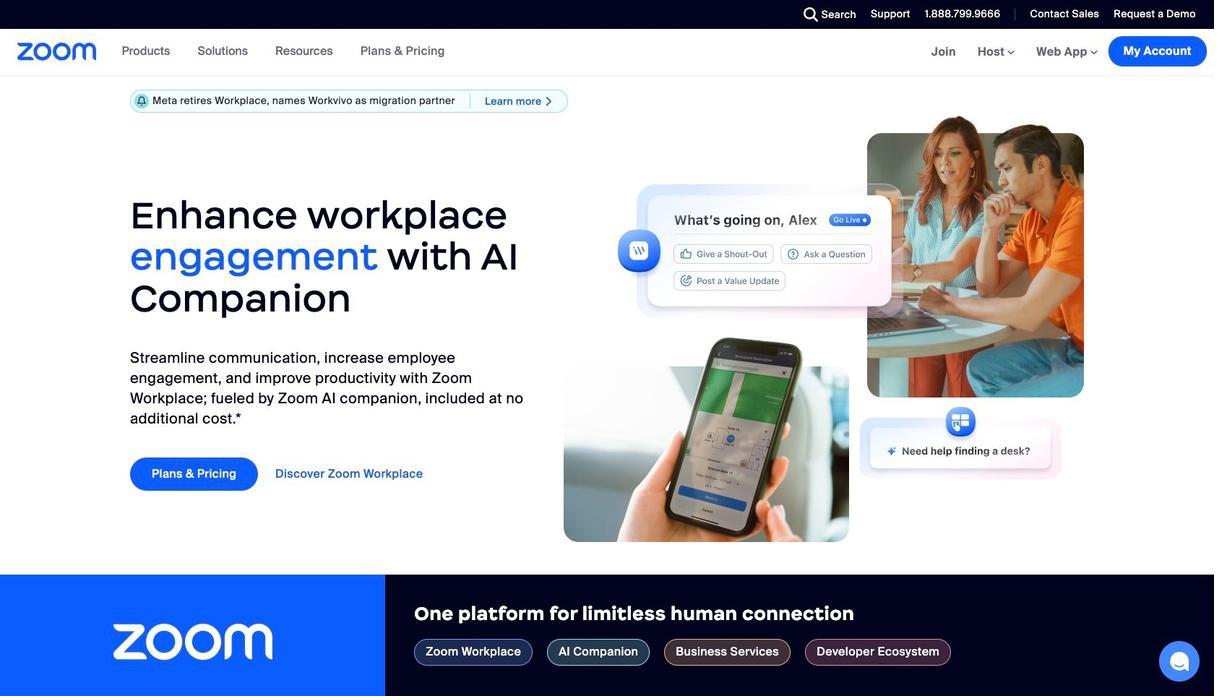 Task type: describe. For each thing, give the bounding box(es) containing it.
zoom logo image
[[17, 43, 97, 61]]

meetings navigation
[[921, 29, 1214, 76]]

product information navigation
[[97, 29, 456, 75]]

ai companion tab
[[547, 639, 650, 665]]

zoom unified communication platform image
[[113, 624, 272, 660]]

0 vertical spatial zoom interface icon image
[[618, 184, 903, 318]]



Task type: locate. For each thing, give the bounding box(es) containing it.
banner
[[0, 29, 1214, 76]]

tab list
[[414, 639, 1185, 673]]

main content
[[0, 29, 1214, 696]]

1 vertical spatial zoom interface icon image
[[859, 407, 1062, 479]]

zoom workplace tab
[[414, 639, 533, 665]]

zoom interface icon image
[[618, 184, 903, 318], [859, 407, 1062, 479]]

open chat image
[[1169, 651, 1190, 671]]

customer experience tab
[[665, 639, 791, 665]]

right image
[[542, 95, 556, 107]]



Task type: vqa. For each thing, say whether or not it's contained in the screenshot.
Zoom Interface Icon to the bottom
yes



